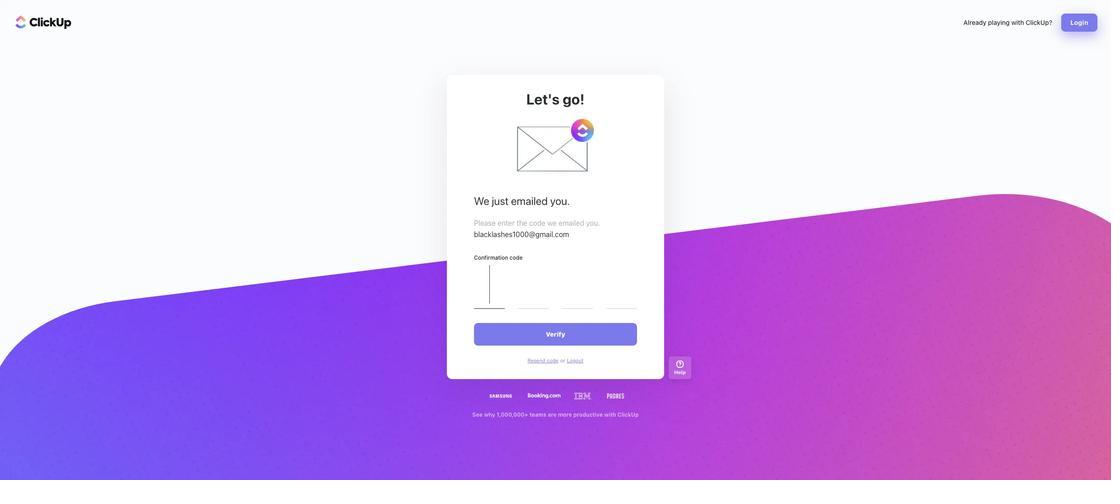 Task type: vqa. For each thing, say whether or not it's contained in the screenshot.
middle 29
no



Task type: locate. For each thing, give the bounding box(es) containing it.
Enter third code digit text field
[[562, 265, 593, 309]]

1 vertical spatial you.
[[586, 219, 600, 227]]

with
[[1012, 19, 1024, 26], [604, 412, 616, 418]]

emailed inside please enter the code we emailed you. blacklashes1000@gmail.com
[[559, 219, 584, 227]]

code inside please enter the code we emailed you. blacklashes1000@gmail.com
[[529, 219, 546, 227]]

0 horizontal spatial you.
[[550, 195, 570, 207]]

with left clickup
[[604, 412, 616, 418]]

let's
[[527, 91, 560, 108]]

just
[[492, 195, 509, 207]]

1 vertical spatial with
[[604, 412, 616, 418]]

verify button
[[474, 323, 637, 346]]

verify
[[546, 330, 565, 338]]

1 horizontal spatial you.
[[586, 219, 600, 227]]

help
[[674, 370, 686, 376]]

emailed up the
[[511, 195, 548, 207]]

1 vertical spatial emailed
[[559, 219, 584, 227]]

code
[[529, 219, 546, 227], [510, 254, 523, 261], [547, 358, 559, 364]]

0 vertical spatial code
[[529, 219, 546, 227]]

we just emailed you.
[[474, 195, 570, 207]]

2 vertical spatial code
[[547, 358, 559, 364]]

code left we
[[529, 219, 546, 227]]

code left or
[[547, 358, 559, 364]]

0 horizontal spatial emailed
[[511, 195, 548, 207]]

playing
[[988, 19, 1010, 26]]

logout
[[567, 358, 584, 364]]

see
[[473, 412, 483, 418]]

1 vertical spatial code
[[510, 254, 523, 261]]

already playing with clickup?
[[964, 19, 1053, 26]]

0 vertical spatial you.
[[550, 195, 570, 207]]

confirmation code
[[474, 254, 523, 261]]

blacklashes1000@gmail.com
[[474, 230, 569, 239]]

why
[[484, 412, 495, 418]]

enter
[[498, 219, 515, 227]]

Enter last code digit text field
[[606, 265, 637, 309]]

code down blacklashes1000@gmail.com
[[510, 254, 523, 261]]

2 horizontal spatial code
[[547, 358, 559, 364]]

we
[[474, 195, 490, 207]]

0 horizontal spatial code
[[510, 254, 523, 261]]

emailed
[[511, 195, 548, 207], [559, 219, 584, 227]]

clickup?
[[1026, 19, 1053, 26]]

let's go!
[[527, 91, 585, 108]]

go!
[[563, 91, 585, 108]]

emailed right we
[[559, 219, 584, 227]]

already
[[964, 19, 987, 26]]

1 horizontal spatial emailed
[[559, 219, 584, 227]]

login
[[1071, 19, 1089, 26]]

you. right we
[[586, 219, 600, 227]]

you.
[[550, 195, 570, 207], [586, 219, 600, 227]]

1,000,000+
[[497, 412, 528, 418]]

with right playing
[[1012, 19, 1024, 26]]

teams
[[530, 412, 547, 418]]

please enter the code we emailed you. blacklashes1000@gmail.com
[[474, 219, 600, 239]]

code for confirmation code
[[510, 254, 523, 261]]

1 horizontal spatial with
[[1012, 19, 1024, 26]]

1 horizontal spatial code
[[529, 219, 546, 227]]

help link
[[669, 357, 692, 379]]

you. up we
[[550, 195, 570, 207]]



Task type: describe. For each thing, give the bounding box(es) containing it.
please
[[474, 219, 496, 227]]

0 vertical spatial with
[[1012, 19, 1024, 26]]

or
[[560, 358, 565, 364]]

0 horizontal spatial with
[[604, 412, 616, 418]]

productive
[[574, 412, 603, 418]]

more
[[558, 412, 572, 418]]

resend code or logout
[[528, 358, 584, 364]]

resend code link
[[528, 358, 559, 364]]

we
[[548, 219, 557, 227]]

confirmation
[[474, 254, 508, 261]]

Enter first code digit text field
[[474, 265, 505, 309]]

clickup - home image
[[15, 15, 72, 29]]

logout link
[[567, 358, 584, 364]]

resend
[[528, 358, 545, 364]]

you. inside please enter the code we emailed you. blacklashes1000@gmail.com
[[586, 219, 600, 227]]

clickup
[[618, 412, 639, 418]]

are
[[548, 412, 557, 418]]

login link
[[1062, 14, 1098, 32]]

see why 1,000,000+ teams are more productive with clickup
[[473, 412, 639, 418]]

Enter second code digit text field
[[518, 265, 549, 309]]

the
[[517, 219, 527, 227]]

code for resend code or logout
[[547, 358, 559, 364]]

0 vertical spatial emailed
[[511, 195, 548, 207]]



